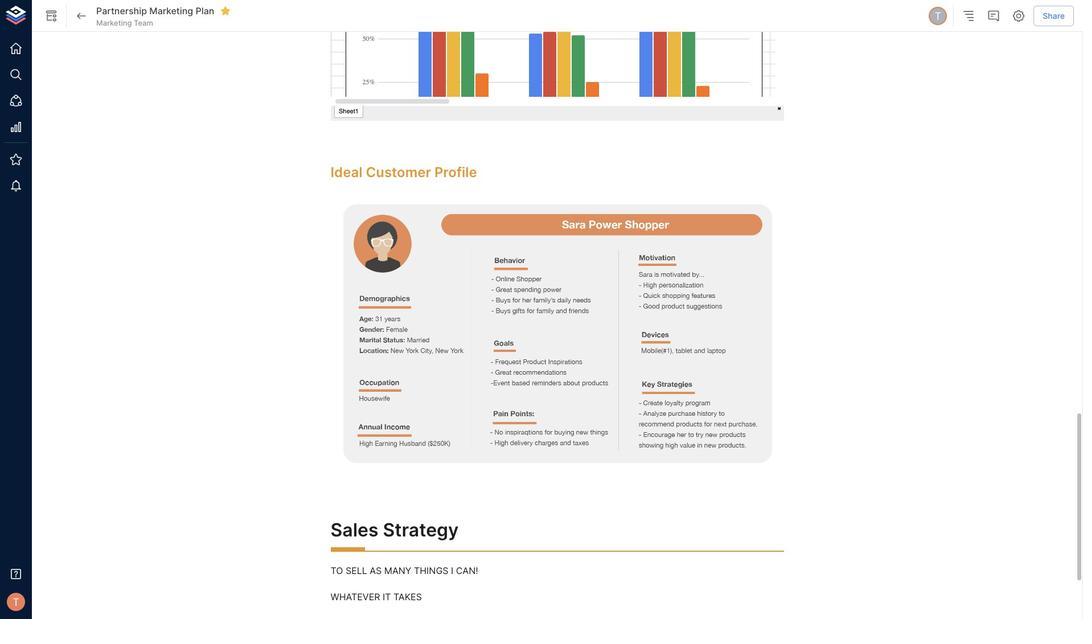 Task type: vqa. For each thing, say whether or not it's contained in the screenshot.
Profile
yes



Task type: describe. For each thing, give the bounding box(es) containing it.
i
[[451, 565, 454, 576]]

settings image
[[1012, 9, 1026, 23]]

sales
[[331, 519, 379, 541]]

0 horizontal spatial t button
[[3, 590, 28, 615]]

profile
[[435, 164, 477, 181]]

remove favorite image
[[221, 6, 231, 16]]

it
[[383, 591, 391, 603]]

comments image
[[987, 9, 1001, 23]]

team
[[134, 18, 153, 27]]

to sell as many things i can!
[[331, 565, 478, 576]]

plan
[[196, 5, 214, 16]]

takes
[[394, 591, 422, 603]]

things
[[414, 565, 449, 576]]

whatever
[[331, 591, 380, 603]]

strategy
[[383, 519, 459, 541]]

many
[[384, 565, 412, 576]]

customer
[[366, 164, 431, 181]]

whatever it takes
[[331, 591, 422, 603]]



Task type: locate. For each thing, give the bounding box(es) containing it.
share
[[1043, 11, 1065, 20]]

marketing team link
[[96, 18, 153, 28]]

share button
[[1034, 6, 1074, 26]]

as
[[370, 565, 382, 576]]

1 vertical spatial t
[[13, 596, 19, 608]]

0 horizontal spatial t
[[13, 596, 19, 608]]

marketing down partnership
[[96, 18, 132, 27]]

partnership marketing plan
[[96, 5, 214, 16]]

ideal customer profile
[[331, 164, 477, 181]]

marketing up team
[[149, 5, 193, 16]]

go back image
[[75, 9, 88, 23]]

1 vertical spatial t button
[[3, 590, 28, 615]]

1 horizontal spatial marketing
[[149, 5, 193, 16]]

0 horizontal spatial marketing
[[96, 18, 132, 27]]

ideal
[[331, 164, 363, 181]]

t
[[935, 10, 942, 22], [13, 596, 19, 608]]

t button
[[928, 5, 949, 27], [3, 590, 28, 615]]

0 vertical spatial marketing
[[149, 5, 193, 16]]

can!
[[456, 565, 478, 576]]

marketing
[[149, 5, 193, 16], [96, 18, 132, 27]]

sell
[[346, 565, 367, 576]]

to
[[331, 565, 343, 576]]

sales strategy
[[331, 519, 459, 541]]

0 vertical spatial t
[[935, 10, 942, 22]]

table of contents image
[[962, 9, 976, 23]]

show wiki image
[[44, 9, 58, 23]]

1 horizontal spatial t
[[935, 10, 942, 22]]

partnership
[[96, 5, 147, 16]]

marketing team
[[96, 18, 153, 27]]

0 vertical spatial t button
[[928, 5, 949, 27]]

1 horizontal spatial t button
[[928, 5, 949, 27]]

1 vertical spatial marketing
[[96, 18, 132, 27]]



